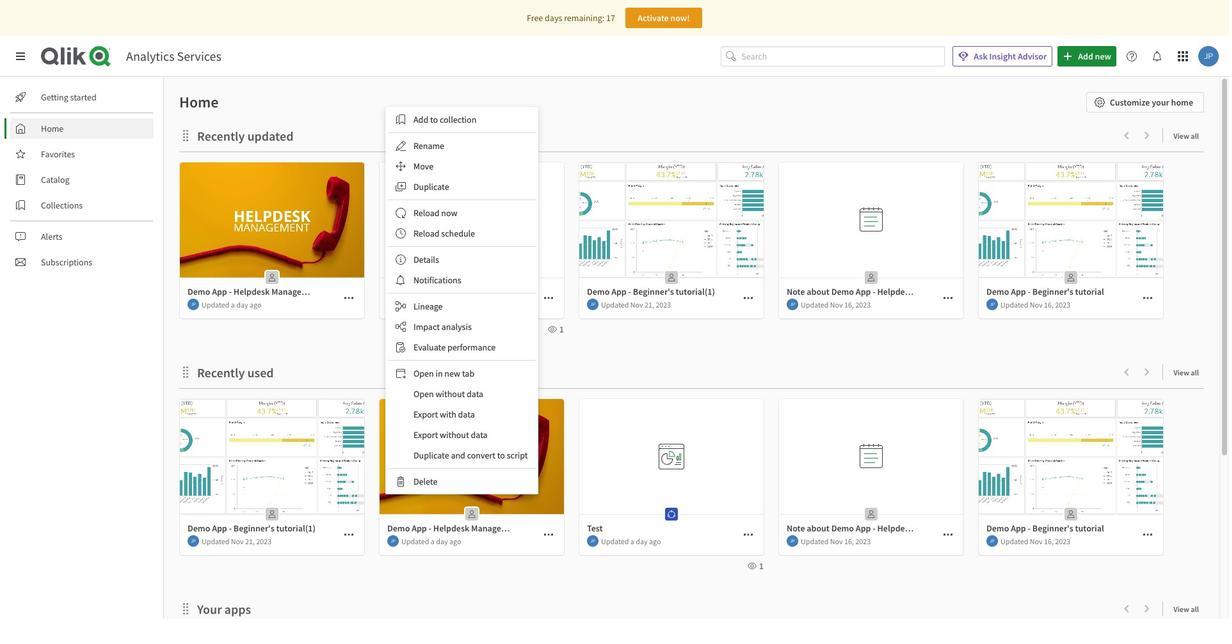 Task type: describe. For each thing, give the bounding box(es) containing it.
impact
[[414, 322, 440, 333]]

evaluate performance button
[[388, 338, 536, 358]]

days
[[545, 12, 563, 24]]

rename button
[[388, 136, 536, 156]]

your
[[1152, 97, 1170, 108]]

tutorial for used
[[1076, 523, 1105, 535]]

open for open without data
[[414, 389, 434, 400]]

notifications button
[[388, 270, 536, 291]]

17
[[607, 12, 615, 24]]

open without data link
[[388, 384, 536, 405]]

free
[[527, 12, 543, 24]]

now!
[[671, 12, 690, 24]]

updated
[[247, 128, 294, 144]]

reload for reload now
[[414, 208, 440, 219]]

1 horizontal spatial test space element
[[662, 505, 682, 525]]

1 vertical spatial 21,
[[245, 537, 255, 547]]

convert
[[467, 450, 496, 462]]

data for open without data
[[467, 389, 484, 400]]

ask insight advisor button
[[953, 46, 1053, 67]]

1 vertical spatial 1
[[759, 561, 764, 573]]

1 vertical spatial demo app - helpdesk management
[[387, 523, 522, 535]]

your apps
[[197, 602, 251, 618]]

move
[[414, 161, 434, 172]]

favorites link
[[10, 144, 154, 165]]

navigation pane element
[[0, 82, 163, 278]]

view all for apps
[[1174, 605, 1200, 615]]

recently used
[[197, 365, 274, 381]]

menu containing add to collection
[[386, 107, 538, 495]]

insight
[[990, 51, 1016, 62]]

customize your home
[[1110, 97, 1194, 108]]

duplicate and convert to script button
[[388, 446, 536, 466]]

data for export without data
[[471, 430, 488, 441]]

export with data button
[[388, 405, 536, 425]]

notifications
[[414, 275, 461, 286]]

home link
[[10, 118, 154, 139]]

1 horizontal spatial 21,
[[645, 300, 655, 310]]

getting started link
[[10, 87, 154, 108]]

activate now! link
[[626, 8, 703, 28]]

services
[[177, 48, 221, 64]]

recently used link
[[197, 365, 279, 381]]

used
[[247, 365, 274, 381]]

collections
[[41, 200, 83, 211]]

all for apps
[[1191, 605, 1200, 615]]

home main content
[[159, 77, 1230, 620]]

open in new tab link
[[388, 364, 536, 384]]

impact analysis button
[[388, 317, 536, 338]]

add to collection
[[414, 114, 477, 126]]

with
[[440, 409, 457, 421]]

reload now
[[414, 208, 458, 219]]

0 horizontal spatial helpdesk
[[234, 286, 270, 298]]

view all link for your apps
[[1174, 601, 1205, 617]]

collections link
[[10, 195, 154, 216]]

view all link for recently used
[[1174, 364, 1205, 380]]

view all for used
[[1174, 368, 1200, 378]]

analytics
[[126, 48, 175, 64]]

add
[[414, 114, 429, 126]]

0 horizontal spatial demo app - helpdesk management
[[188, 286, 322, 298]]

customize
[[1110, 97, 1151, 108]]

reload schedule
[[414, 228, 475, 240]]

delete
[[414, 476, 438, 488]]

move button
[[388, 156, 536, 177]]

export with data
[[414, 409, 475, 421]]

analytics services element
[[126, 48, 221, 64]]

duplicate button
[[388, 177, 536, 197]]

duplicate for duplicate
[[414, 181, 449, 193]]

started
[[70, 92, 97, 103]]

searchbar element
[[721, 46, 945, 67]]

advisor
[[1018, 51, 1047, 62]]

tutorial for updated
[[1076, 286, 1105, 298]]

1 vertical spatial tutorial(1)
[[276, 523, 316, 535]]

remaining:
[[564, 12, 605, 24]]

new
[[445, 368, 461, 380]]

getting started
[[41, 92, 97, 103]]

analytics services
[[126, 48, 221, 64]]

recently for recently used
[[197, 365, 245, 381]]

updated nov 16, 2023 link for recently used
[[779, 400, 964, 557]]

view for recently updated
[[1174, 131, 1190, 141]]

lineage
[[414, 301, 443, 313]]

unique viewers in the last 28 days: 1 image for left "test space" element
[[548, 325, 557, 334]]

export for export with data
[[414, 409, 438, 421]]

updated nov 16, 2023 link for recently updated
[[779, 163, 964, 320]]

open without data
[[414, 389, 484, 400]]

to inside add to collection 'button'
[[430, 114, 438, 126]]

ask insight advisor
[[974, 51, 1047, 62]]

script
[[507, 450, 528, 462]]

free days remaining: 17
[[527, 12, 615, 24]]

rename
[[414, 140, 445, 152]]

open in new tab
[[414, 368, 475, 380]]

1 vertical spatial management
[[471, 523, 522, 535]]

without for open
[[436, 389, 465, 400]]

impact analysis
[[414, 322, 472, 333]]

collection
[[440, 114, 477, 126]]

home
[[1172, 97, 1194, 108]]

0 horizontal spatial updated nov 21, 2023
[[202, 537, 272, 547]]

demo app - beginner's tutorial for updated
[[987, 286, 1105, 298]]

all for updated
[[1191, 131, 1200, 141]]

home inside navigation pane element
[[41, 123, 64, 134]]

subscriptions link
[[10, 252, 154, 273]]

analysis
[[442, 322, 472, 333]]



Task type: vqa. For each thing, say whether or not it's contained in the screenshot.
RUNS
no



Task type: locate. For each thing, give the bounding box(es) containing it.
view for your apps
[[1174, 605, 1190, 615]]

1 vertical spatial export
[[414, 430, 438, 441]]

0 horizontal spatial management
[[272, 286, 322, 298]]

duplicate down the move
[[414, 181, 449, 193]]

1 horizontal spatial demo app - helpdesk management
[[387, 523, 522, 535]]

1 vertical spatial view all link
[[1174, 364, 1205, 380]]

0 vertical spatial duplicate
[[414, 181, 449, 193]]

0 vertical spatial updated nov 16, 2023 link
[[779, 163, 964, 320]]

2 vertical spatial view all
[[1174, 605, 1200, 615]]

your
[[197, 602, 222, 618]]

your apps link
[[197, 602, 256, 618]]

move collection image
[[179, 129, 192, 142]]

1 vertical spatial recently
[[197, 365, 245, 381]]

1 vertical spatial open
[[414, 389, 434, 400]]

tab
[[462, 368, 475, 380]]

1 horizontal spatial to
[[498, 450, 505, 462]]

2 duplicate from the top
[[414, 450, 449, 462]]

recently right move collection icon
[[197, 128, 245, 144]]

1 horizontal spatial management
[[471, 523, 522, 535]]

to left script
[[498, 450, 505, 462]]

lineage button
[[388, 297, 536, 317]]

3 view all link from the top
[[1174, 601, 1205, 617]]

0 horizontal spatial home
[[41, 123, 64, 134]]

without up the and
[[440, 430, 469, 441]]

21,
[[645, 300, 655, 310], [245, 537, 255, 547]]

0 vertical spatial home
[[179, 92, 219, 112]]

0 horizontal spatial unique viewers in the last 28 days: 1 image
[[548, 325, 557, 334]]

data inside button
[[458, 409, 475, 421]]

getting
[[41, 92, 68, 103]]

1 horizontal spatial tutorial(1)
[[676, 286, 715, 298]]

0 vertical spatial updated nov 21, 2023
[[601, 300, 671, 310]]

unique viewers in the last 28 days: 1 image
[[548, 325, 557, 334], [748, 562, 757, 571]]

reload now button
[[388, 203, 536, 224]]

view for recently used
[[1174, 368, 1190, 378]]

0 vertical spatial without
[[436, 389, 465, 400]]

activate now!
[[638, 12, 690, 24]]

0 vertical spatial management
[[272, 286, 322, 298]]

0 horizontal spatial unique viewers in the last 28 days: 1 element
[[546, 324, 564, 336]]

to right add
[[430, 114, 438, 126]]

updated a day ago
[[202, 300, 262, 310], [402, 300, 461, 310], [402, 537, 461, 547], [601, 537, 661, 547]]

data for export with data
[[458, 409, 475, 421]]

0 vertical spatial view
[[1174, 131, 1190, 141]]

reload schedule button
[[388, 224, 536, 244]]

updated nov 16, 2023 link
[[779, 163, 964, 320], [779, 400, 964, 557]]

move collection image left your
[[179, 603, 192, 616]]

duplicate and convert to script
[[414, 450, 528, 462]]

0 vertical spatial to
[[430, 114, 438, 126]]

1 tutorial from the top
[[1076, 286, 1105, 298]]

0 vertical spatial tutorial
[[1076, 286, 1105, 298]]

nov
[[631, 300, 643, 310], [831, 300, 843, 310], [1030, 300, 1043, 310], [231, 537, 244, 547], [831, 537, 843, 547], [1030, 537, 1043, 547]]

catalog link
[[10, 170, 154, 190]]

view all for updated
[[1174, 131, 1200, 141]]

data inside button
[[471, 430, 488, 441]]

tutorial(1)
[[676, 286, 715, 298], [276, 523, 316, 535]]

data up convert at the left of the page
[[471, 430, 488, 441]]

0 vertical spatial unique viewers in the last 28 days: 1 image
[[548, 325, 557, 334]]

2 reload from the top
[[414, 228, 440, 240]]

1 vertical spatial helpdesk
[[433, 523, 470, 535]]

recently for recently updated
[[197, 128, 245, 144]]

qlik sense app image
[[180, 163, 364, 278], [580, 163, 764, 278], [979, 163, 1164, 278], [180, 400, 364, 515], [380, 400, 564, 515], [979, 400, 1164, 515]]

0 horizontal spatial test space element
[[462, 268, 482, 288]]

3 all from the top
[[1191, 605, 1200, 615]]

0 horizontal spatial 21,
[[245, 537, 255, 547]]

reload inside reload schedule button
[[414, 228, 440, 240]]

0 vertical spatial helpdesk
[[234, 286, 270, 298]]

2 vertical spatial all
[[1191, 605, 1200, 615]]

1 vertical spatial unique viewers in the last 28 days: 1 image
[[748, 562, 757, 571]]

1 vertical spatial view
[[1174, 368, 1190, 378]]

and
[[451, 450, 466, 462]]

0 horizontal spatial to
[[430, 114, 438, 126]]

demo app - beginner's tutorial(1)
[[587, 286, 715, 298], [188, 523, 316, 535]]

0 vertical spatial view all link
[[1174, 127, 1205, 143]]

without down new
[[436, 389, 465, 400]]

test
[[387, 286, 403, 298], [587, 523, 603, 535]]

export without data
[[414, 430, 488, 441]]

1 view all link from the top
[[1174, 127, 1205, 143]]

1 vertical spatial test
[[587, 523, 603, 535]]

unique viewers in the last 28 days: 1 element
[[546, 324, 564, 336], [745, 561, 764, 573]]

activate
[[638, 12, 669, 24]]

1 vertical spatial test space element
[[662, 505, 682, 525]]

menu
[[386, 107, 538, 495]]

1 horizontal spatial 1
[[759, 561, 764, 573]]

demo app - helpdesk management
[[188, 286, 322, 298], [387, 523, 522, 535]]

alerts link
[[10, 227, 154, 247]]

-
[[229, 286, 232, 298], [629, 286, 632, 298], [1028, 286, 1031, 298], [229, 523, 232, 535], [429, 523, 432, 535], [1028, 523, 1031, 535]]

1 updated nov 16, 2023 link from the top
[[779, 163, 964, 320]]

reload for reload schedule
[[414, 228, 440, 240]]

export inside button
[[414, 430, 438, 441]]

move collection image left recently used
[[179, 366, 192, 379]]

without
[[436, 389, 465, 400], [440, 430, 469, 441]]

1 vertical spatial view all
[[1174, 368, 1200, 378]]

1 horizontal spatial home
[[179, 92, 219, 112]]

duplicate left the and
[[414, 450, 449, 462]]

view
[[1174, 131, 1190, 141], [1174, 368, 1190, 378], [1174, 605, 1190, 615]]

open down open in new tab
[[414, 389, 434, 400]]

without for export
[[440, 430, 469, 441]]

0 vertical spatial view all
[[1174, 131, 1200, 141]]

0 vertical spatial demo app - helpdesk management
[[188, 286, 322, 298]]

1 duplicate from the top
[[414, 181, 449, 193]]

1 export from the top
[[414, 409, 438, 421]]

ask
[[974, 51, 988, 62]]

james peterson image
[[188, 299, 199, 311], [387, 299, 399, 311], [987, 299, 998, 311], [188, 536, 199, 548], [387, 536, 399, 548], [587, 536, 599, 548]]

home inside main content
[[179, 92, 219, 112]]

2 view from the top
[[1174, 368, 1190, 378]]

3 view all from the top
[[1174, 605, 1200, 615]]

alerts
[[41, 231, 62, 243]]

delete button
[[388, 472, 536, 493]]

1 vertical spatial unique viewers in the last 28 days: 1 element
[[745, 561, 764, 573]]

james peterson image
[[587, 299, 599, 311], [787, 299, 799, 311], [787, 536, 799, 548], [987, 536, 998, 548]]

1 horizontal spatial unique viewers in the last 28 days: 1 element
[[745, 561, 764, 573]]

Search text field
[[742, 46, 945, 67]]

recently updated link
[[197, 128, 299, 144]]

to inside 'duplicate and convert to script' button
[[498, 450, 505, 462]]

view all
[[1174, 131, 1200, 141], [1174, 368, 1200, 378], [1174, 605, 1200, 615]]

catalog
[[41, 174, 70, 186]]

1 vertical spatial to
[[498, 450, 505, 462]]

1 all from the top
[[1191, 131, 1200, 141]]

0 vertical spatial all
[[1191, 131, 1200, 141]]

2 vertical spatial view
[[1174, 605, 1190, 615]]

1 view from the top
[[1174, 131, 1190, 141]]

2 all from the top
[[1191, 368, 1200, 378]]

performance
[[448, 342, 496, 354]]

apps
[[225, 602, 251, 618]]

test space element
[[462, 268, 482, 288], [662, 505, 682, 525]]

demo
[[188, 286, 210, 298], [587, 286, 610, 298], [987, 286, 1010, 298], [188, 523, 210, 535], [387, 523, 410, 535], [987, 523, 1010, 535]]

view all link for recently updated
[[1174, 127, 1205, 143]]

0 vertical spatial open
[[414, 368, 434, 380]]

duplicate for duplicate and convert to script
[[414, 450, 449, 462]]

0 vertical spatial data
[[467, 389, 484, 400]]

2 export from the top
[[414, 430, 438, 441]]

export left with
[[414, 409, 438, 421]]

home up favorites
[[41, 123, 64, 134]]

without inside button
[[440, 430, 469, 441]]

1 vertical spatial demo app - beginner's tutorial
[[987, 523, 1105, 535]]

1 vertical spatial updated nov 16, 2023 link
[[779, 400, 964, 557]]

3 view from the top
[[1174, 605, 1190, 615]]

unique viewers in the last 28 days: 1 element for left "test space" element
[[546, 324, 564, 336]]

0 vertical spatial test
[[387, 286, 403, 298]]

add to collection button
[[388, 110, 536, 130]]

personal element
[[262, 268, 282, 288], [662, 268, 682, 288], [861, 268, 882, 288], [1061, 268, 1082, 288], [262, 505, 282, 525], [462, 505, 482, 525], [861, 505, 882, 525], [1061, 505, 1082, 525]]

0 vertical spatial demo app - beginner's tutorial
[[987, 286, 1105, 298]]

2 view all from the top
[[1174, 368, 1200, 378]]

2 tutorial from the top
[[1076, 523, 1105, 535]]

0 horizontal spatial 1
[[560, 324, 564, 336]]

move collection image for your
[[179, 603, 192, 616]]

subscriptions
[[41, 257, 92, 268]]

to
[[430, 114, 438, 126], [498, 450, 505, 462]]

2 vertical spatial view all link
[[1174, 601, 1205, 617]]

1 vertical spatial updated nov 21, 2023
[[202, 537, 272, 547]]

more actions image
[[544, 293, 554, 304]]

unique viewers in the last 28 days: 1 element for rightmost "test space" element
[[745, 561, 764, 573]]

view all link
[[1174, 127, 1205, 143], [1174, 364, 1205, 380], [1174, 601, 1205, 617]]

0 vertical spatial tutorial(1)
[[676, 286, 715, 298]]

0 horizontal spatial test
[[387, 286, 403, 298]]

recently left used
[[197, 365, 245, 381]]

export inside button
[[414, 409, 438, 421]]

close sidebar menu image
[[15, 51, 26, 61]]

1 horizontal spatial unique viewers in the last 28 days: 1 image
[[748, 562, 757, 571]]

details
[[414, 254, 439, 266]]

reload left "now"
[[414, 208, 440, 219]]

all for used
[[1191, 368, 1200, 378]]

data
[[467, 389, 484, 400], [458, 409, 475, 421], [471, 430, 488, 441]]

0 vertical spatial demo app - beginner's tutorial(1)
[[587, 286, 715, 298]]

updated nov 21, 2023
[[601, 300, 671, 310], [202, 537, 272, 547]]

evaluate performance
[[414, 342, 496, 354]]

1 vertical spatial demo app - beginner's tutorial(1)
[[188, 523, 316, 535]]

1 horizontal spatial helpdesk
[[433, 523, 470, 535]]

ago
[[250, 300, 262, 310], [450, 300, 461, 310], [450, 537, 461, 547], [649, 537, 661, 547]]

2 view all link from the top
[[1174, 364, 1205, 380]]

unique viewers in the last 28 days: 1 image for rightmost "test space" element
[[748, 562, 757, 571]]

export for export without data
[[414, 430, 438, 441]]

move collection image
[[179, 366, 192, 379], [179, 603, 192, 616]]

customize your home button
[[1087, 92, 1205, 113]]

recently
[[197, 128, 245, 144], [197, 365, 245, 381]]

0 vertical spatial export
[[414, 409, 438, 421]]

app
[[212, 286, 227, 298], [612, 286, 627, 298], [1011, 286, 1026, 298], [212, 523, 227, 535], [412, 523, 427, 535], [1011, 523, 1026, 535]]

1 reload from the top
[[414, 208, 440, 219]]

move collection image for recently
[[179, 366, 192, 379]]

0 vertical spatial move collection image
[[179, 366, 192, 379]]

0 vertical spatial unique viewers in the last 28 days: 1 element
[[546, 324, 564, 336]]

reload down the reload now
[[414, 228, 440, 240]]

beginner's
[[633, 286, 674, 298], [1033, 286, 1074, 298], [234, 523, 275, 535], [1033, 523, 1074, 535]]

0 vertical spatial reload
[[414, 208, 440, 219]]

data right with
[[458, 409, 475, 421]]

1 horizontal spatial demo app - beginner's tutorial(1)
[[587, 286, 715, 298]]

updated
[[202, 300, 230, 310], [402, 300, 429, 310], [601, 300, 629, 310], [801, 300, 829, 310], [1001, 300, 1029, 310], [202, 537, 230, 547], [402, 537, 429, 547], [601, 537, 629, 547], [801, 537, 829, 547], [1001, 537, 1029, 547]]

all
[[1191, 131, 1200, 141], [1191, 368, 1200, 378], [1191, 605, 1200, 615]]

2 demo app - beginner's tutorial from the top
[[987, 523, 1105, 535]]

open for open in new tab
[[414, 368, 434, 380]]

1 vertical spatial data
[[458, 409, 475, 421]]

in
[[436, 368, 443, 380]]

data down the tab
[[467, 389, 484, 400]]

1 vertical spatial move collection image
[[179, 603, 192, 616]]

1 open from the top
[[414, 368, 434, 380]]

open left in
[[414, 368, 434, 380]]

0 vertical spatial 21,
[[645, 300, 655, 310]]

james peterson element
[[188, 299, 199, 311], [387, 299, 399, 311], [587, 299, 599, 311], [787, 299, 799, 311], [987, 299, 998, 311], [188, 536, 199, 548], [387, 536, 399, 548], [587, 536, 599, 548], [787, 536, 799, 548], [987, 536, 998, 548]]

1 vertical spatial home
[[41, 123, 64, 134]]

details button
[[388, 250, 536, 270]]

1 horizontal spatial updated nov 21, 2023
[[601, 300, 671, 310]]

1 vertical spatial all
[[1191, 368, 1200, 378]]

evaluate
[[414, 342, 446, 354]]

1 vertical spatial without
[[440, 430, 469, 441]]

1 vertical spatial reload
[[414, 228, 440, 240]]

0 horizontal spatial demo app - beginner's tutorial(1)
[[188, 523, 316, 535]]

home up move collection icon
[[179, 92, 219, 112]]

1
[[560, 324, 564, 336], [759, 561, 764, 573]]

export down export with data
[[414, 430, 438, 441]]

export without data button
[[388, 425, 536, 446]]

2 vertical spatial data
[[471, 430, 488, 441]]

0 vertical spatial test space element
[[462, 268, 482, 288]]

2 open from the top
[[414, 389, 434, 400]]

1 vertical spatial tutorial
[[1076, 523, 1105, 535]]

updated nov 16, 2023
[[801, 300, 871, 310], [1001, 300, 1071, 310], [801, 537, 871, 547], [1001, 537, 1071, 547]]

0 vertical spatial 1
[[560, 324, 564, 336]]

2 updated nov 16, 2023 link from the top
[[779, 400, 964, 557]]

1 vertical spatial duplicate
[[414, 450, 449, 462]]

open
[[414, 368, 434, 380], [414, 389, 434, 400]]

0 vertical spatial recently
[[197, 128, 245, 144]]

reload inside reload now button
[[414, 208, 440, 219]]

1 demo app - beginner's tutorial from the top
[[987, 286, 1105, 298]]

now
[[441, 208, 458, 219]]

1 view all from the top
[[1174, 131, 1200, 141]]

16,
[[845, 300, 854, 310], [1045, 300, 1054, 310], [845, 537, 854, 547], [1045, 537, 1054, 547]]

export
[[414, 409, 438, 421], [414, 430, 438, 441]]

demo app - beginner's tutorial for used
[[987, 523, 1105, 535]]

favorites
[[41, 149, 75, 160]]

recently updated
[[197, 128, 294, 144]]

schedule
[[441, 228, 475, 240]]

0 horizontal spatial tutorial(1)
[[276, 523, 316, 535]]

1 horizontal spatial test
[[587, 523, 603, 535]]



